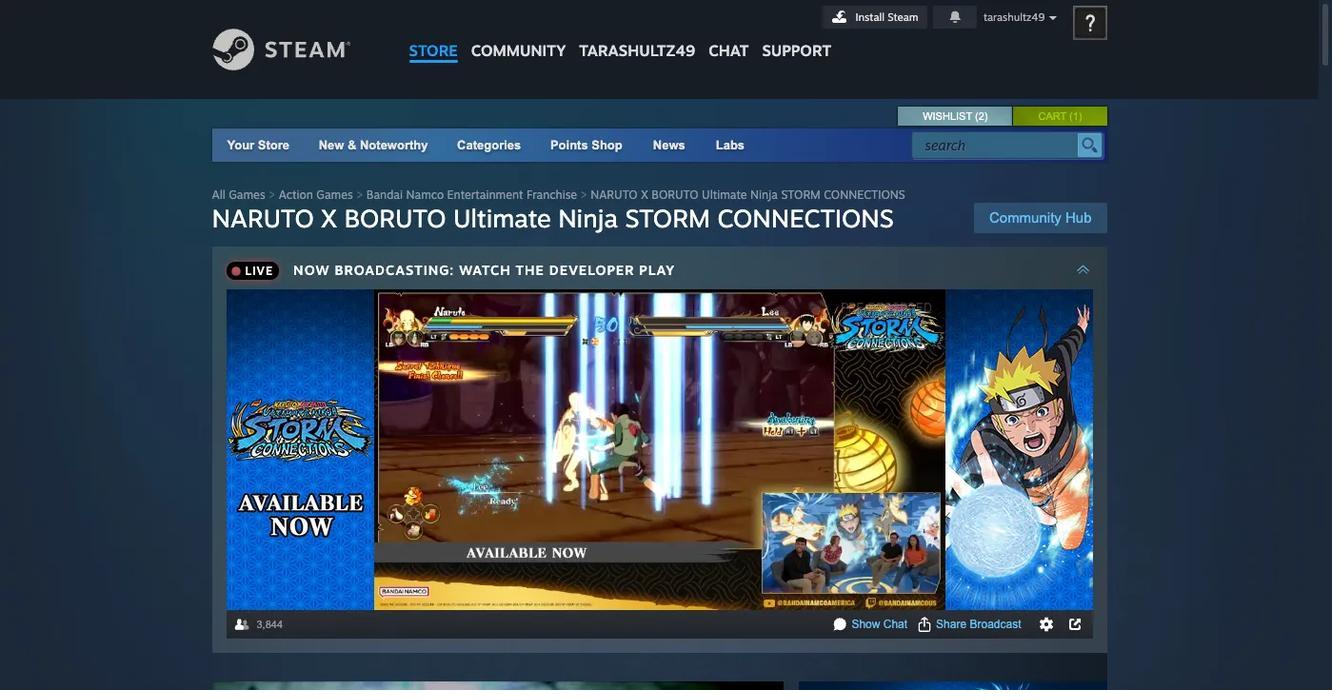 Task type: vqa. For each thing, say whether or not it's contained in the screenshot.
and in Ready or Not is an intense, tactical, first-person shooter that depicts a modern-day world in which SWAT police units are called to defuse hostile and confronting situations.
no



Task type: locate. For each thing, give the bounding box(es) containing it.
ninja down the labs link
[[750, 188, 778, 202]]

1 vertical spatial connections
[[717, 203, 894, 233]]

1 vertical spatial naruto
[[212, 203, 314, 233]]

3 > from the left
[[580, 188, 587, 202]]

0 vertical spatial naruto
[[591, 188, 638, 202]]

boruto down bandai
[[344, 203, 446, 233]]

1 vertical spatial chat
[[883, 618, 908, 631]]

15
[[498, 595, 510, 609], [591, 595, 604, 609]]

games right action on the left of page
[[316, 188, 353, 202]]

shop
[[592, 138, 623, 152]]

> left action on the left of page
[[269, 188, 275, 202]]

ultimate down 'entertainment'
[[453, 203, 551, 233]]

1 horizontal spatial games
[[316, 188, 353, 202]]

action games link
[[279, 188, 353, 202]]

2 ) from the left
[[1079, 110, 1082, 122]]

0 horizontal spatial tarashultz49
[[579, 41, 695, 60]]

now broadcasting: watch the developer play
[[293, 262, 675, 278]]

categories
[[457, 138, 521, 152]]

1 horizontal spatial >
[[356, 188, 363, 202]]

0 vertical spatial boruto
[[652, 188, 699, 202]]

bandai
[[366, 188, 403, 202]]

2 ( from the left
[[1069, 110, 1073, 122]]

points shop
[[550, 138, 623, 152]]

games right the all
[[229, 188, 265, 202]]

tarashultz49
[[984, 10, 1045, 24], [579, 41, 695, 60]]

0 vertical spatial live
[[245, 264, 273, 278]]

install
[[856, 10, 885, 24]]

steam
[[888, 10, 918, 24]]

new & noteworthy
[[319, 138, 428, 152]]

> right franchise
[[580, 188, 587, 202]]

2 15 from the left
[[591, 595, 604, 609]]

> left bandai
[[356, 188, 363, 202]]

0 horizontal spatial (
[[975, 110, 979, 122]]

boruto down the news
[[652, 188, 699, 202]]

storm
[[781, 188, 821, 202], [625, 203, 710, 233]]

ultimate
[[702, 188, 747, 202], [453, 203, 551, 233]]

0 horizontal spatial 15
[[498, 595, 510, 609]]

1 horizontal spatial live
[[628, 594, 653, 608]]

chat right show
[[883, 618, 908, 631]]

0 horizontal spatial storm
[[625, 203, 710, 233]]

1 vertical spatial live
[[628, 594, 653, 608]]

points shop link
[[535, 129, 638, 162]]

categories link
[[457, 138, 521, 152]]

0 horizontal spatial ultimate
[[453, 203, 551, 233]]

1 horizontal spatial 15
[[591, 595, 604, 609]]

community hub link
[[974, 203, 1107, 233]]

1 ) from the left
[[984, 110, 988, 122]]

0 vertical spatial ultimate
[[702, 188, 747, 202]]

play
[[639, 262, 675, 278]]

0 horizontal spatial >
[[269, 188, 275, 202]]

1 vertical spatial ninja
[[558, 203, 618, 233]]

1 vertical spatial x
[[321, 203, 337, 233]]

( right cart
[[1069, 110, 1073, 122]]

2 horizontal spatial >
[[580, 188, 587, 202]]

0 horizontal spatial games
[[229, 188, 265, 202]]

games
[[229, 188, 265, 202], [316, 188, 353, 202]]

1 horizontal spatial tarashultz49
[[984, 10, 1045, 24]]

now
[[293, 262, 330, 278]]

x down action games link
[[321, 203, 337, 233]]

show chat link
[[852, 618, 908, 631]]

ninja
[[750, 188, 778, 202], [558, 203, 618, 233]]

x
[[641, 188, 648, 202], [321, 203, 337, 233]]

ultimate down labs
[[702, 188, 747, 202]]

( for 1
[[1069, 110, 1073, 122]]

cart
[[1038, 110, 1067, 122]]

1 games from the left
[[229, 188, 265, 202]]

1 ( from the left
[[975, 110, 979, 122]]

store link
[[402, 0, 464, 69]]

>
[[269, 188, 275, 202], [356, 188, 363, 202], [580, 188, 587, 202]]

developer
[[549, 262, 635, 278]]

1 horizontal spatial boruto
[[652, 188, 699, 202]]

boruto
[[652, 188, 699, 202], [344, 203, 446, 233]]

0 horizontal spatial boruto
[[344, 203, 446, 233]]

your store
[[227, 138, 289, 152]]

0 vertical spatial tarashultz49
[[984, 10, 1045, 24]]

share broadcast
[[936, 618, 1021, 631]]

store
[[258, 138, 289, 152]]

1 horizontal spatial ultimate
[[702, 188, 747, 202]]

broadcast
[[970, 618, 1021, 631]]

naruto x boruto ultimate ninja storm connections
[[212, 203, 894, 233]]

) up 'search' text field
[[984, 110, 988, 122]]

live
[[245, 264, 273, 278], [628, 594, 653, 608]]

0 vertical spatial x
[[641, 188, 648, 202]]

1 horizontal spatial naruto
[[591, 188, 638, 202]]

(
[[975, 110, 979, 122], [1069, 110, 1073, 122]]

0 vertical spatial chat
[[709, 41, 749, 60]]

( right "wishlist" at the top of page
[[975, 110, 979, 122]]

points
[[550, 138, 588, 152]]

share broadcast link
[[936, 618, 1021, 631]]

)
[[984, 110, 988, 122], [1079, 110, 1082, 122]]

( for 2
[[975, 110, 979, 122]]

new & noteworthy link
[[319, 138, 428, 152]]

1 vertical spatial ultimate
[[453, 203, 551, 233]]

ninja down all games > action games > bandai namco entertainment franchise > naruto x boruto ultimate ninja storm connections
[[558, 203, 618, 233]]

1 horizontal spatial (
[[1069, 110, 1073, 122]]

naruto down shop
[[591, 188, 638, 202]]

broadcasting:
[[335, 262, 455, 278]]

) right cart
[[1079, 110, 1082, 122]]

tarashultz49 link
[[573, 0, 702, 69]]

store
[[409, 41, 458, 60]]

&
[[348, 138, 356, 152]]

1 horizontal spatial storm
[[781, 188, 821, 202]]

0 vertical spatial ninja
[[750, 188, 778, 202]]

hub
[[1066, 210, 1092, 226]]

support link
[[756, 0, 838, 65]]

chat
[[709, 41, 749, 60], [883, 618, 908, 631]]

naruto
[[591, 188, 638, 202], [212, 203, 314, 233]]

naruto down the all games 'link'
[[212, 203, 314, 233]]

1 horizontal spatial x
[[641, 188, 648, 202]]

0 horizontal spatial )
[[984, 110, 988, 122]]

labs link
[[701, 129, 760, 162]]

1
[[1073, 110, 1079, 122]]

2 > from the left
[[356, 188, 363, 202]]

chat left support
[[709, 41, 749, 60]]

0 horizontal spatial x
[[321, 203, 337, 233]]

your
[[227, 138, 254, 152]]

x down news link
[[641, 188, 648, 202]]

1 horizontal spatial )
[[1079, 110, 1082, 122]]

connections
[[824, 188, 905, 202], [717, 203, 894, 233]]

franchise
[[527, 188, 577, 202]]

0 horizontal spatial naruto
[[212, 203, 314, 233]]



Task type: describe. For each thing, give the bounding box(es) containing it.
1 vertical spatial storm
[[625, 203, 710, 233]]

watch
[[459, 262, 511, 278]]

) for 1
[[1079, 110, 1082, 122]]

wishlist
[[923, 110, 972, 122]]

fullscreen image
[[863, 593, 892, 622]]

1 15 from the left
[[498, 595, 510, 609]]

your store link
[[227, 138, 289, 152]]

all
[[212, 188, 225, 202]]

community link
[[464, 0, 573, 69]]

0 vertical spatial storm
[[781, 188, 821, 202]]

all games link
[[212, 188, 265, 202]]

chat link
[[702, 0, 756, 65]]

2 games from the left
[[316, 188, 353, 202]]

new
[[319, 138, 344, 152]]

search text field
[[925, 133, 1073, 158]]

show
[[852, 618, 880, 631]]

1 vertical spatial tarashultz49
[[579, 41, 695, 60]]

naruto x boruto ultimate ninja storm connections link
[[591, 188, 905, 202]]

news
[[653, 138, 685, 152]]

cart         ( 1 )
[[1038, 110, 1082, 122]]

bandai namco entertainment franchise link
[[366, 188, 577, 202]]

0 horizontal spatial chat
[[709, 41, 749, 60]]

0 vertical spatial connections
[[824, 188, 905, 202]]

0 horizontal spatial ninja
[[558, 203, 618, 233]]

show chat
[[852, 618, 908, 631]]

1 horizontal spatial ninja
[[750, 188, 778, 202]]

install steam link
[[822, 6, 927, 29]]

install steam
[[856, 10, 918, 24]]

) for 2
[[984, 110, 988, 122]]

community hub
[[989, 210, 1092, 226]]

0 horizontal spatial live
[[245, 264, 273, 278]]

noteworthy
[[360, 138, 428, 152]]

news link
[[638, 129, 701, 162]]

namco
[[406, 188, 444, 202]]

labs
[[716, 138, 745, 152]]

community
[[471, 41, 566, 60]]

action
[[279, 188, 313, 202]]

community
[[989, 210, 1062, 226]]

1 > from the left
[[269, 188, 275, 202]]

the
[[516, 262, 545, 278]]

1 horizontal spatial chat
[[883, 618, 908, 631]]

all games > action games > bandai namco entertainment franchise > naruto x boruto ultimate ninja storm connections
[[212, 188, 905, 202]]

1 vertical spatial boruto
[[344, 203, 446, 233]]

support
[[762, 41, 831, 60]]

wishlist                 ( 2 )
[[923, 110, 988, 122]]

9:36:42
[[397, 543, 438, 557]]

share
[[936, 618, 967, 631]]

entertainment
[[447, 188, 523, 202]]

2
[[979, 110, 984, 122]]



